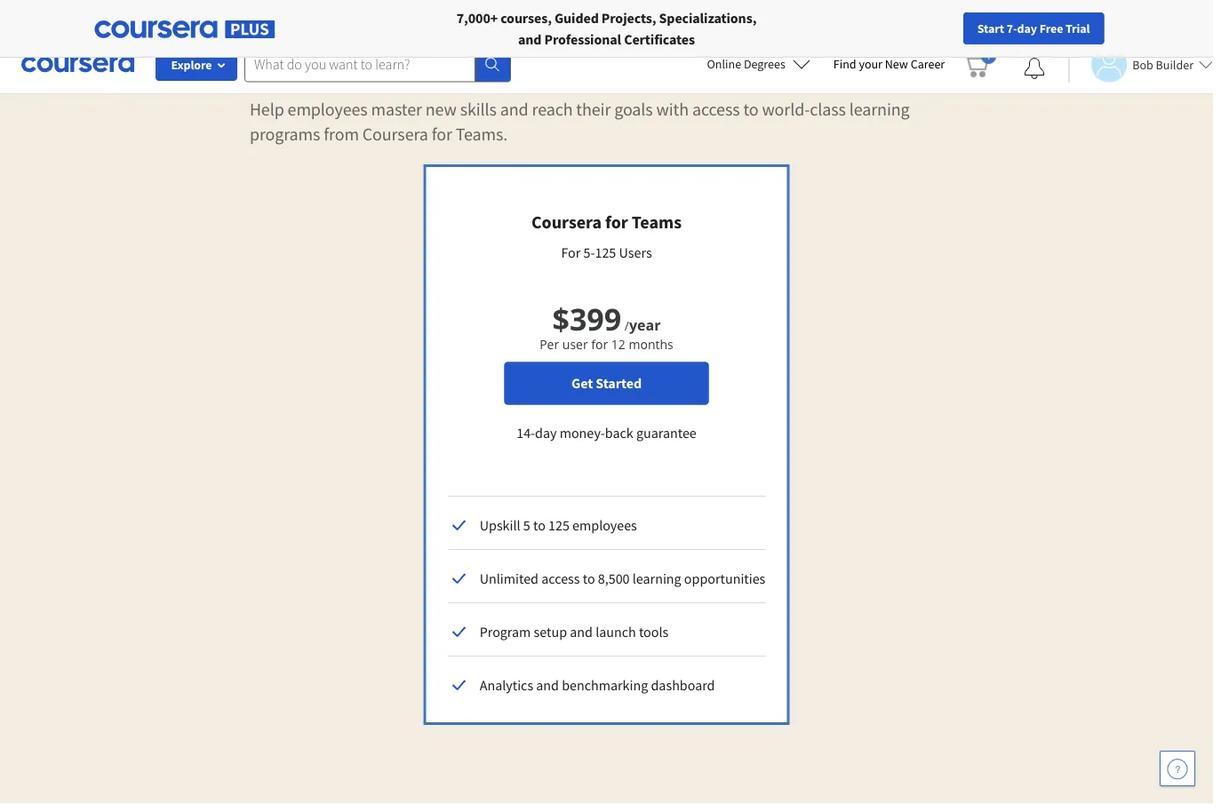 Task type: locate. For each thing, give the bounding box(es) containing it.
find your new career link
[[825, 53, 954, 76]]

coursera down master
[[363, 123, 428, 145]]

0 vertical spatial 125
[[595, 244, 616, 261]]

day left money-
[[535, 425, 557, 442]]

5
[[524, 517, 531, 534]]

day
[[1018, 20, 1038, 36], [535, 425, 557, 442]]

year
[[630, 315, 661, 334]]

guarantee
[[637, 425, 697, 442]]

0 vertical spatial coursera
[[363, 123, 428, 145]]

125 right 5
[[549, 517, 570, 534]]

2 horizontal spatial to
[[744, 98, 759, 120]]

for right businesses in the left of the page
[[263, 9, 283, 27]]

for left 12
[[592, 336, 608, 353]]

with
[[657, 98, 689, 120]]

learning
[[850, 98, 910, 120], [633, 570, 682, 588]]

1 horizontal spatial access
[[693, 98, 740, 120]]

for inside help employees master new skills and reach their goals with access to world-class learning programs from coursera for teams.
[[432, 123, 452, 145]]

None search field
[[245, 47, 511, 82]]

for left 5-
[[561, 244, 581, 261]]

setup
[[534, 623, 567, 641]]

upskill
[[480, 517, 521, 534]]

learning right 8,500
[[633, 570, 682, 588]]

1 horizontal spatial 125
[[595, 244, 616, 261]]

0 horizontal spatial day
[[535, 425, 557, 442]]

0 vertical spatial day
[[1018, 20, 1038, 36]]

1 horizontal spatial day
[[1018, 20, 1038, 36]]

from
[[324, 123, 359, 145]]

1 vertical spatial day
[[535, 425, 557, 442]]

analytics
[[480, 677, 534, 694]]

online degrees button
[[693, 44, 825, 84]]

to right 5
[[533, 517, 546, 534]]

certificates
[[624, 30, 695, 48]]

start 7-day free trial
[[978, 20, 1091, 36]]

explore button
[[156, 49, 237, 81]]

1 vertical spatial 125
[[549, 517, 570, 534]]

programs
[[250, 123, 320, 145]]

coursera for teams
[[532, 211, 682, 233]]

individuals link
[[21, 0, 126, 36]]

for for for 5-125 users
[[561, 244, 581, 261]]

for up 'for 5-125 users' on the top of the page
[[606, 211, 628, 233]]

upskill 5 to 125 employees
[[480, 517, 637, 534]]

goals
[[615, 98, 653, 120]]

14-
[[517, 425, 535, 442]]

online degrees
[[707, 56, 786, 72]]

2 vertical spatial for
[[592, 336, 608, 353]]

find your new career
[[834, 56, 945, 72]]

and right "skills"
[[500, 98, 529, 120]]

their
[[577, 98, 611, 120]]

to for unlimited access to 8,500 learning opportunities
[[583, 570, 595, 588]]

bob builder button
[[1069, 47, 1214, 82]]

money-
[[560, 425, 605, 442]]

unlimited
[[480, 570, 539, 588]]

employees up 8,500
[[573, 517, 637, 534]]

and
[[518, 30, 542, 48], [500, 98, 529, 120], [570, 623, 593, 641], [536, 677, 559, 694]]

governments
[[403, 9, 486, 27]]

explore
[[171, 57, 212, 73]]

user
[[563, 336, 588, 353]]

for link
[[256, 0, 362, 36]]

1 vertical spatial to
[[533, 517, 546, 534]]

1 horizontal spatial to
[[583, 570, 595, 588]]

for down new on the left of the page
[[432, 123, 452, 145]]

0 vertical spatial learning
[[850, 98, 910, 120]]

and inside 7,000+ courses, guided projects, specializations, and professional certificates
[[518, 30, 542, 48]]

for inside 'link'
[[263, 9, 283, 27]]

for for for
[[263, 9, 283, 27]]

employees inside help employees master new skills and reach their goals with access to world-class learning programs from coursera for teams.
[[288, 98, 368, 120]]

dashboard
[[651, 677, 715, 694]]

to inside help employees master new skills and reach their goals with access to world-class learning programs from coursera for teams.
[[744, 98, 759, 120]]

12
[[612, 336, 626, 353]]

1 vertical spatial for
[[606, 211, 628, 233]]

125
[[595, 244, 616, 261], [549, 517, 570, 534]]

teams
[[632, 211, 682, 233]]

coursera up 5-
[[532, 211, 602, 233]]

0 vertical spatial access
[[693, 98, 740, 120]]

courses,
[[501, 9, 552, 27]]

2 horizontal spatial for
[[561, 244, 581, 261]]

start
[[978, 20, 1005, 36]]

learning down find your new career link at the top right
[[850, 98, 910, 120]]

7,000+
[[457, 9, 498, 27]]

0 vertical spatial employees
[[288, 98, 368, 120]]

accelerate
[[250, 35, 417, 84]]

access right unlimited
[[542, 570, 580, 588]]

day left free
[[1018, 20, 1038, 36]]

1 horizontal spatial coursera
[[532, 211, 602, 233]]

0 horizontal spatial to
[[533, 517, 546, 534]]

builder
[[1156, 56, 1194, 72]]

months
[[629, 336, 674, 353]]

to left 8,500
[[583, 570, 595, 588]]

class
[[810, 98, 846, 120]]

125 left users
[[595, 244, 616, 261]]

/
[[625, 317, 630, 334]]

and right "analytics"
[[536, 677, 559, 694]]

help
[[250, 98, 284, 120]]

reach
[[532, 98, 573, 120]]

0 horizontal spatial for
[[147, 9, 166, 27]]

for left businesses in the left of the page
[[147, 9, 166, 27]]

new
[[426, 98, 457, 120]]

day inside button
[[1018, 20, 1038, 36]]

to left world-
[[744, 98, 759, 120]]

1 horizontal spatial for
[[263, 9, 283, 27]]

to
[[744, 98, 759, 120], [533, 517, 546, 534], [583, 570, 595, 588]]

0 vertical spatial to
[[744, 98, 759, 120]]

0 horizontal spatial 125
[[549, 517, 570, 534]]

0 vertical spatial for
[[432, 123, 452, 145]]

degrees
[[744, 56, 786, 72]]

online
[[707, 56, 742, 72]]

2 vertical spatial to
[[583, 570, 595, 588]]

coursera
[[363, 123, 428, 145], [532, 211, 602, 233]]

teams.
[[456, 123, 508, 145]]

1 horizontal spatial employees
[[573, 517, 637, 534]]

1 horizontal spatial learning
[[850, 98, 910, 120]]

employees
[[288, 98, 368, 120], [573, 517, 637, 534]]

access
[[693, 98, 740, 120], [542, 570, 580, 588]]

employees up from
[[288, 98, 368, 120]]

0 horizontal spatial access
[[542, 570, 580, 588]]

professional
[[545, 30, 622, 48]]

access right with
[[693, 98, 740, 120]]

for
[[432, 123, 452, 145], [606, 211, 628, 233], [592, 336, 608, 353]]

find
[[834, 56, 857, 72]]

14-day money-back guarantee
[[517, 425, 697, 442]]

1 vertical spatial learning
[[633, 570, 682, 588]]

banner navigation
[[14, 0, 500, 36]]

projects,
[[602, 9, 657, 27]]

get started
[[572, 375, 642, 393]]

for inside $399 / year per user for 12 months
[[592, 336, 608, 353]]

unlimited access to 8,500 learning opportunities
[[480, 570, 766, 588]]

back
[[605, 425, 634, 442]]

and down courses,
[[518, 30, 542, 48]]

0 horizontal spatial coursera
[[363, 123, 428, 145]]

per
[[540, 336, 559, 353]]

to for upskill 5 to 125 employees
[[533, 517, 546, 534]]

0 horizontal spatial employees
[[288, 98, 368, 120]]



Task type: describe. For each thing, give the bounding box(es) containing it.
team
[[425, 35, 508, 84]]

businesses
[[169, 9, 235, 27]]

accelerate team performance
[[250, 35, 725, 84]]

started
[[596, 375, 642, 393]]

8,500
[[598, 570, 630, 588]]

learning inside help employees master new skills and reach their goals with access to world-class learning programs from coursera for teams.
[[850, 98, 910, 120]]

analytics and benchmarking dashboard
[[480, 677, 715, 694]]

show notifications image
[[1025, 58, 1046, 79]]

1 vertical spatial access
[[542, 570, 580, 588]]

world-
[[762, 98, 810, 120]]

coursera plus image
[[95, 21, 275, 38]]

governments link
[[377, 0, 493, 36]]

tools
[[639, 623, 669, 641]]

free
[[1040, 20, 1064, 36]]

coursera image
[[21, 50, 134, 78]]

opportunities
[[685, 570, 766, 588]]

bob builder
[[1133, 56, 1194, 72]]

7,000+ courses, guided projects, specializations, and professional certificates
[[457, 9, 757, 48]]

7-
[[1007, 20, 1018, 36]]

access inside help employees master new skills and reach their goals with access to world-class learning programs from coursera for teams.
[[693, 98, 740, 120]]

trial
[[1066, 20, 1091, 36]]

guided
[[555, 9, 599, 27]]

specializations,
[[659, 9, 757, 27]]

users
[[619, 244, 652, 261]]

coursera inside help employees master new skills and reach their goals with access to world-class learning programs from coursera for teams.
[[363, 123, 428, 145]]

program
[[480, 623, 531, 641]]

individuals
[[48, 9, 119, 27]]

What do you want to learn? text field
[[245, 47, 476, 82]]

and right setup
[[570, 623, 593, 641]]

for 5-125 users
[[561, 244, 652, 261]]

help employees master new skills and reach their goals with access to world-class learning programs from coursera for teams.
[[250, 98, 910, 145]]

bob
[[1133, 56, 1154, 72]]

career
[[911, 56, 945, 72]]

1 vertical spatial coursera
[[532, 211, 602, 233]]

new
[[885, 56, 909, 72]]

for for for businesses
[[147, 9, 166, 27]]

skills
[[460, 98, 497, 120]]

$399 / year per user for 12 months
[[540, 298, 674, 353]]

launch
[[596, 623, 636, 641]]

$399
[[553, 298, 622, 339]]

start 7-day free trial button
[[964, 12, 1105, 44]]

help center image
[[1168, 758, 1189, 780]]

your
[[859, 56, 883, 72]]

get started button
[[505, 362, 709, 405]]

1 vertical spatial employees
[[573, 517, 637, 534]]

0 horizontal spatial learning
[[633, 570, 682, 588]]

benchmarking
[[562, 677, 648, 694]]

get
[[572, 375, 593, 393]]

program setup and launch tools
[[480, 623, 669, 641]]

for businesses
[[147, 9, 235, 27]]

5-
[[584, 244, 595, 261]]

performance
[[516, 35, 725, 84]]

and inside help employees master new skills and reach their goals with access to world-class learning programs from coursera for teams.
[[500, 98, 529, 120]]

shopping cart: 1 item image
[[963, 49, 997, 77]]

master
[[371, 98, 422, 120]]



Task type: vqa. For each thing, say whether or not it's contained in the screenshot.
Accelerate team performance
yes



